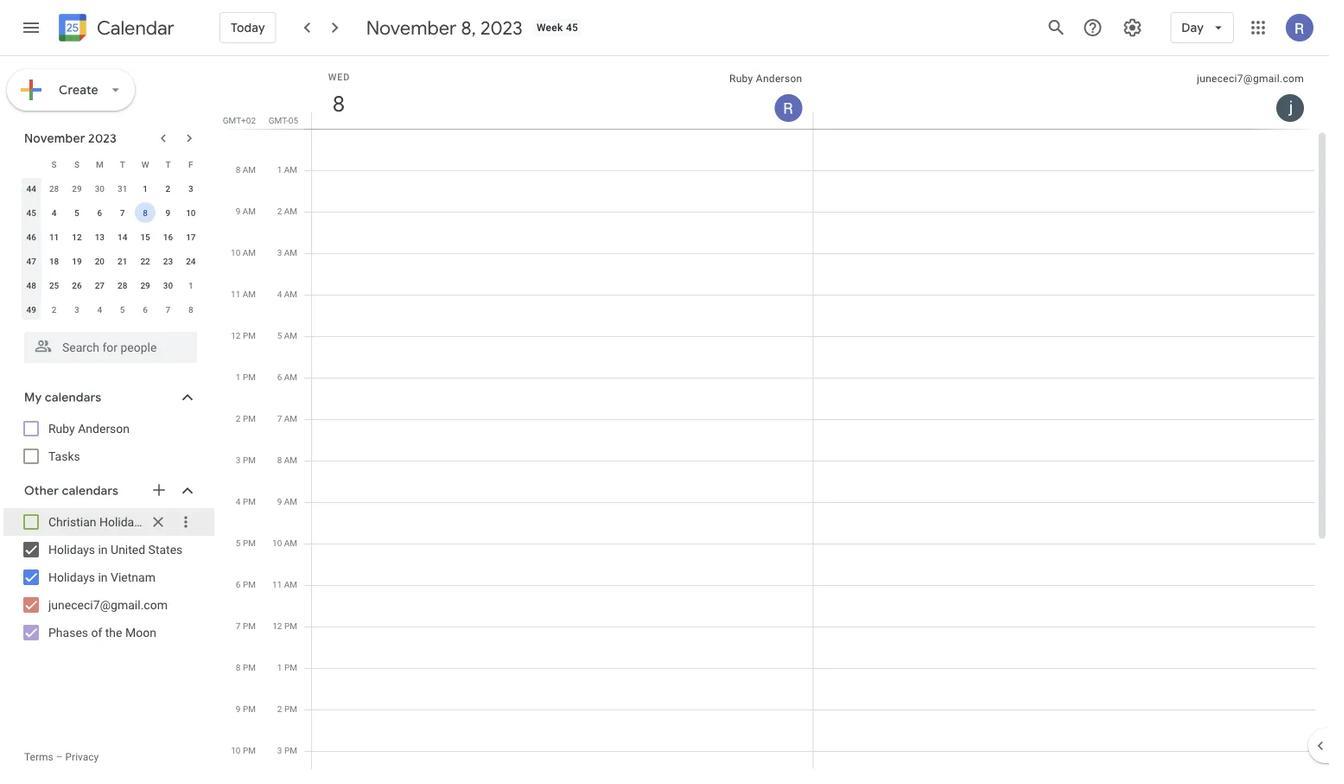 Task type: locate. For each thing, give the bounding box(es) containing it.
12 element
[[67, 227, 87, 247]]

2023 right 8,
[[481, 16, 523, 40]]

pm up 4 pm
[[243, 455, 256, 466]]

1 horizontal spatial 1 pm
[[277, 663, 297, 673]]

1 vertical spatial in
[[98, 570, 108, 584]]

am left 2 am
[[243, 206, 256, 217]]

2023 up "m"
[[88, 131, 117, 146]]

None search field
[[0, 325, 214, 363]]

create
[[59, 82, 98, 98]]

19
[[72, 256, 82, 266]]

1 pm left 6 am
[[236, 372, 256, 383]]

november
[[366, 16, 457, 40], [24, 131, 85, 146]]

2 right 9 pm at bottom left
[[277, 704, 282, 715]]

holidays
[[99, 515, 146, 529], [48, 543, 95, 557], [48, 570, 95, 584]]

today
[[231, 20, 265, 35]]

2 left december 3 "element"
[[52, 304, 57, 315]]

1
[[277, 165, 282, 175], [143, 183, 148, 194], [188, 280, 193, 290], [236, 372, 241, 383], [277, 663, 282, 673]]

26 element
[[67, 275, 87, 296]]

8 am
[[236, 165, 256, 175], [277, 455, 297, 466]]

1 s from the left
[[51, 159, 57, 169]]

1 vertical spatial 10 am
[[272, 538, 297, 549]]

1 horizontal spatial 3 pm
[[277, 746, 297, 756]]

0 horizontal spatial 2 pm
[[236, 414, 256, 424]]

0 vertical spatial calendars
[[45, 390, 101, 405]]

pm left 7 am
[[243, 414, 256, 424]]

28 element
[[112, 275, 133, 296]]

29 for "october 29" element
[[72, 183, 82, 194]]

30 right 29 element at the left top
[[163, 280, 173, 290]]

0 vertical spatial 1 pm
[[236, 372, 256, 383]]

8 pm
[[236, 663, 256, 673]]

28 right the 44
[[49, 183, 59, 194]]

2 pm
[[236, 414, 256, 424], [277, 704, 297, 715]]

am
[[243, 165, 256, 175], [284, 165, 297, 175], [243, 206, 256, 217], [284, 206, 297, 217], [243, 248, 256, 258], [284, 248, 297, 258], [243, 289, 256, 300], [284, 289, 297, 300], [284, 331, 297, 341], [284, 372, 297, 383], [284, 414, 297, 424], [284, 455, 297, 466], [284, 497, 297, 507], [284, 538, 297, 549], [284, 580, 297, 590]]

am up 6 am
[[284, 331, 297, 341]]

10 am
[[231, 248, 256, 258], [272, 538, 297, 549]]

pm down 8 pm
[[243, 704, 256, 715]]

0 horizontal spatial 28
[[49, 183, 59, 194]]

3 pm up 4 pm
[[236, 455, 256, 466]]

12 right 11 element
[[72, 232, 82, 242]]

terms – privacy
[[24, 751, 99, 763]]

2 horizontal spatial 12
[[273, 621, 282, 632]]

0 vertical spatial 8 am
[[236, 165, 256, 175]]

1 vertical spatial 29
[[140, 280, 150, 290]]

0 vertical spatial holidays
[[99, 515, 146, 529]]

october 31 element
[[112, 178, 133, 199]]

9 right 4 pm
[[277, 497, 282, 507]]

december 8 element
[[181, 299, 201, 320]]

16
[[163, 232, 173, 242]]

1 horizontal spatial 30
[[163, 280, 173, 290]]

phases of the moon
[[48, 626, 156, 640]]

anderson
[[756, 73, 803, 85], [78, 421, 130, 436]]

1 vertical spatial 12 pm
[[273, 621, 297, 632]]

1 t from the left
[[120, 159, 125, 169]]

week 45
[[537, 22, 579, 34]]

1 vertical spatial 2 pm
[[277, 704, 297, 715]]

10 up 17 at the left top of page
[[186, 207, 196, 218]]

december 7 element
[[158, 299, 178, 320]]

pm down 9 pm at bottom left
[[243, 746, 256, 756]]

am up 7 am
[[284, 372, 297, 383]]

1 pm right 8 pm
[[277, 663, 297, 673]]

t right w
[[165, 159, 171, 169]]

pm up the 7 pm at the bottom left of the page
[[243, 580, 256, 590]]

2 pm right 9 pm at bottom left
[[277, 704, 297, 715]]

1 vertical spatial 45
[[26, 207, 36, 218]]

states
[[148, 543, 183, 557]]

22
[[140, 256, 150, 266]]

pm up "5 pm"
[[243, 497, 256, 507]]

m
[[96, 159, 103, 169]]

1 horizontal spatial ruby
[[730, 73, 754, 85]]

9 left the 10 element
[[166, 207, 171, 218]]

8 right f
[[236, 165, 241, 175]]

7 down 6 am
[[277, 414, 282, 424]]

6 for 6 pm
[[236, 580, 241, 590]]

4 pm
[[236, 497, 256, 507]]

pm left 6 am
[[243, 372, 256, 383]]

t left w
[[120, 159, 125, 169]]

united
[[111, 543, 145, 557]]

8 down the 7 pm at the bottom left of the page
[[236, 663, 241, 673]]

10 am right "5 pm"
[[272, 538, 297, 549]]

1 vertical spatial 28
[[118, 280, 127, 290]]

8 grid
[[221, 56, 1330, 770]]

pm down the 7 pm at the bottom left of the page
[[243, 663, 256, 673]]

11 right 46 at the top left of the page
[[49, 232, 59, 242]]

november for november 2023
[[24, 131, 85, 146]]

moon
[[125, 626, 156, 640]]

48
[[26, 280, 36, 290]]

0 vertical spatial 12 pm
[[231, 331, 256, 341]]

row containing 48
[[20, 273, 202, 297]]

0 horizontal spatial 11 am
[[231, 289, 256, 300]]

holidays down holidays in united states
[[48, 570, 95, 584]]

0 horizontal spatial 10 am
[[231, 248, 256, 258]]

0 vertical spatial in
[[98, 543, 108, 557]]

7
[[120, 207, 125, 218], [166, 304, 171, 315], [277, 414, 282, 424], [236, 621, 241, 632]]

junececi7@gmail.com column header
[[813, 56, 1316, 129]]

20
[[95, 256, 105, 266]]

7 right december 6 element
[[166, 304, 171, 315]]

7 left 8 cell
[[120, 207, 125, 218]]

12 inside 'element'
[[72, 232, 82, 242]]

11 am
[[231, 289, 256, 300], [272, 580, 297, 590]]

24
[[186, 256, 196, 266]]

1 cell from the left
[[312, 128, 814, 770]]

05
[[289, 115, 298, 125]]

4 down october 28 element
[[52, 207, 57, 218]]

3 up the "4 am"
[[277, 248, 282, 258]]

2 vertical spatial holidays
[[48, 570, 95, 584]]

0 horizontal spatial 3 pm
[[236, 455, 256, 466]]

5 right december 4 element
[[120, 304, 125, 315]]

s
[[51, 159, 57, 169], [74, 159, 80, 169]]

9 am left 2 am
[[236, 206, 256, 217]]

3 pm
[[236, 455, 256, 466], [277, 746, 297, 756]]

in left vietnam
[[98, 570, 108, 584]]

1 vertical spatial junececi7@gmail.com
[[48, 598, 168, 612]]

row containing s
[[20, 152, 202, 176]]

0 horizontal spatial 2023
[[88, 131, 117, 146]]

9
[[236, 206, 241, 217], [166, 207, 171, 218], [277, 497, 282, 507], [236, 704, 241, 715]]

december 1 element
[[181, 275, 201, 296]]

calendar element
[[55, 10, 175, 48]]

1 horizontal spatial s
[[74, 159, 80, 169]]

1 horizontal spatial 45
[[566, 22, 579, 34]]

23
[[163, 256, 173, 266]]

10 down 9 pm at bottom left
[[231, 746, 241, 756]]

am up 3 am
[[284, 206, 297, 217]]

0 horizontal spatial ruby anderson
[[48, 421, 130, 436]]

7 for 7 pm
[[236, 621, 241, 632]]

0 vertical spatial november
[[366, 16, 457, 40]]

0 horizontal spatial 8 am
[[236, 165, 256, 175]]

19 element
[[67, 251, 87, 271]]

6 am
[[277, 372, 297, 383]]

6 up 7 am
[[277, 372, 282, 383]]

calendars for my calendars
[[45, 390, 101, 405]]

1 vertical spatial ruby anderson
[[48, 421, 130, 436]]

0 vertical spatial 12
[[72, 232, 82, 242]]

junececi7@gmail.com
[[1198, 73, 1305, 85], [48, 598, 168, 612]]

1 am
[[277, 165, 297, 175]]

holidays up "united"
[[99, 515, 146, 529]]

29
[[72, 183, 82, 194], [140, 280, 150, 290]]

ruby inside '8' column header
[[730, 73, 754, 85]]

1 vertical spatial 11
[[231, 289, 241, 300]]

21 element
[[112, 251, 133, 271]]

45 down the 44
[[26, 207, 36, 218]]

0 horizontal spatial 30
[[95, 183, 105, 194]]

row containing 46
[[20, 225, 202, 249]]

28 inside october 28 element
[[49, 183, 59, 194]]

holidays down christian
[[48, 543, 95, 557]]

1 horizontal spatial 12
[[231, 331, 241, 341]]

1 vertical spatial anderson
[[78, 421, 130, 436]]

1 in from the top
[[98, 543, 108, 557]]

1 horizontal spatial 11 am
[[272, 580, 297, 590]]

terms link
[[24, 751, 53, 763]]

9 am right 4 pm
[[277, 497, 297, 507]]

1 horizontal spatial 29
[[140, 280, 150, 290]]

row containing 45
[[20, 201, 202, 225]]

november 2023
[[24, 131, 117, 146]]

calendars
[[45, 390, 101, 405], [62, 483, 119, 499]]

5 up 6 am
[[277, 331, 282, 341]]

8 down wed at the left of page
[[332, 89, 344, 118]]

10 am left 3 am
[[231, 248, 256, 258]]

0 vertical spatial ruby
[[730, 73, 754, 85]]

1 horizontal spatial 8 am
[[277, 455, 297, 466]]

s up october 28 element
[[51, 159, 57, 169]]

4 right december 3 "element"
[[97, 304, 102, 315]]

12 pm right the 7 pm at the bottom left of the page
[[273, 621, 297, 632]]

november 2023 grid
[[16, 152, 202, 322]]

1 pm
[[236, 372, 256, 383], [277, 663, 297, 673]]

28 right 27 element on the left of the page
[[118, 280, 127, 290]]

0 horizontal spatial anderson
[[78, 421, 130, 436]]

1 vertical spatial november
[[24, 131, 85, 146]]

0 horizontal spatial 12 pm
[[231, 331, 256, 341]]

0 horizontal spatial junececi7@gmail.com
[[48, 598, 168, 612]]

row group
[[20, 176, 202, 322]]

6 down october 30 element
[[97, 207, 102, 218]]

row containing 49
[[20, 297, 202, 322]]

0 vertical spatial 11
[[49, 232, 59, 242]]

calendars up the christian holidays
[[62, 483, 119, 499]]

8
[[332, 89, 344, 118], [236, 165, 241, 175], [143, 207, 148, 218], [188, 304, 193, 315], [277, 455, 282, 466], [236, 663, 241, 673]]

3 left december 4 element
[[74, 304, 79, 315]]

3 inside "element"
[[74, 304, 79, 315]]

5 inside december 5 'element'
[[120, 304, 125, 315]]

8 am left the 1 am
[[236, 165, 256, 175]]

8 up 15 element
[[143, 207, 148, 218]]

0 vertical spatial anderson
[[756, 73, 803, 85]]

t
[[120, 159, 125, 169], [165, 159, 171, 169]]

december 4 element
[[89, 299, 110, 320]]

0 vertical spatial 30
[[95, 183, 105, 194]]

3 pm right 10 pm
[[277, 746, 297, 756]]

10
[[186, 207, 196, 218], [231, 248, 241, 258], [272, 538, 282, 549], [231, 746, 241, 756]]

4 up the 5 am at the top of the page
[[277, 289, 282, 300]]

row group inside november 2023 grid
[[20, 176, 202, 322]]

24 element
[[181, 251, 201, 271]]

9 am
[[236, 206, 256, 217], [277, 497, 297, 507]]

0 horizontal spatial t
[[120, 159, 125, 169]]

s left "m"
[[74, 159, 80, 169]]

11 element
[[44, 227, 64, 247]]

1 horizontal spatial 2 pm
[[277, 704, 297, 715]]

28
[[49, 183, 59, 194], [118, 280, 127, 290]]

am right "5 pm"
[[284, 538, 297, 549]]

6 for 6 am
[[277, 372, 282, 383]]

my calendars button
[[3, 384, 214, 412]]

week
[[537, 22, 563, 34]]

gmt-
[[269, 115, 289, 125]]

junececi7@gmail.com up phases of the moon
[[48, 598, 168, 612]]

other calendars list
[[3, 508, 214, 647]]

0 horizontal spatial 29
[[72, 183, 82, 194]]

1 horizontal spatial november
[[366, 16, 457, 40]]

27 element
[[89, 275, 110, 296]]

0 horizontal spatial s
[[51, 159, 57, 169]]

row containing 44
[[20, 176, 202, 201]]

30
[[95, 183, 105, 194], [163, 280, 173, 290]]

1 horizontal spatial 10 am
[[272, 538, 297, 549]]

1 horizontal spatial 28
[[118, 280, 127, 290]]

25
[[49, 280, 59, 290]]

29 right the 28 element
[[140, 280, 150, 290]]

15
[[140, 232, 150, 242]]

0 vertical spatial 29
[[72, 183, 82, 194]]

0 vertical spatial ruby anderson
[[730, 73, 803, 85]]

–
[[56, 751, 63, 763]]

1 left 6 am
[[236, 372, 241, 383]]

18
[[49, 256, 59, 266]]

30 right "october 29" element
[[95, 183, 105, 194]]

1 horizontal spatial 9 am
[[277, 497, 297, 507]]

1 horizontal spatial anderson
[[756, 73, 803, 85]]

1 vertical spatial 12
[[231, 331, 241, 341]]

1 right 8 pm
[[277, 663, 282, 673]]

1 vertical spatial ruby
[[48, 421, 75, 436]]

gmt+02
[[223, 115, 256, 125]]

45
[[566, 22, 579, 34], [26, 207, 36, 218]]

cell
[[312, 128, 814, 770], [814, 128, 1316, 770]]

11 right 6 pm
[[272, 580, 282, 590]]

2023
[[481, 16, 523, 40], [88, 131, 117, 146]]

pm right 8 pm
[[284, 663, 297, 673]]

0 horizontal spatial november
[[24, 131, 85, 146]]

1 horizontal spatial t
[[165, 159, 171, 169]]

pm right 9 pm at bottom left
[[284, 704, 297, 715]]

1 vertical spatial calendars
[[62, 483, 119, 499]]

4 for december 4 element
[[97, 304, 102, 315]]

8 cell
[[134, 201, 157, 225]]

8 inside wed 8
[[332, 89, 344, 118]]

1 horizontal spatial junececi7@gmail.com
[[1198, 73, 1305, 85]]

november up october 28 element
[[24, 131, 85, 146]]

christian
[[48, 515, 96, 529]]

1 up 2 am
[[277, 165, 282, 175]]

4
[[52, 207, 57, 218], [277, 289, 282, 300], [97, 304, 102, 315], [236, 497, 241, 507]]

1 vertical spatial 8 am
[[277, 455, 297, 466]]

1 vertical spatial 9 am
[[277, 497, 297, 507]]

10 inside "row"
[[186, 207, 196, 218]]

0 vertical spatial 11 am
[[231, 289, 256, 300]]

6 left december 7 element
[[143, 304, 148, 315]]

0 horizontal spatial 9 am
[[236, 206, 256, 217]]

0 horizontal spatial ruby
[[48, 421, 75, 436]]

the
[[105, 626, 122, 640]]

main drawer image
[[21, 17, 41, 38]]

12 right the 7 pm at the bottom left of the page
[[273, 621, 282, 632]]

2 right the october 31 element
[[166, 183, 171, 194]]

5 for 5 am
[[277, 331, 282, 341]]

2 horizontal spatial 11
[[272, 580, 282, 590]]

7 down 6 pm
[[236, 621, 241, 632]]

5 for 5 pm
[[236, 538, 241, 549]]

7 pm
[[236, 621, 256, 632]]

9 inside "row"
[[166, 207, 171, 218]]

in
[[98, 543, 108, 557], [98, 570, 108, 584]]

7 am
[[277, 414, 297, 424]]

0 horizontal spatial 12
[[72, 232, 82, 242]]

11 am left the "4 am"
[[231, 289, 256, 300]]

row group containing 44
[[20, 176, 202, 322]]

0 horizontal spatial 45
[[26, 207, 36, 218]]

tasks
[[48, 449, 80, 463]]

0 vertical spatial 2023
[[481, 16, 523, 40]]

row
[[304, 128, 1316, 770], [20, 152, 202, 176], [20, 176, 202, 201], [20, 201, 202, 225], [20, 225, 202, 249], [20, 249, 202, 273], [20, 273, 202, 297], [20, 297, 202, 322]]

0 vertical spatial junececi7@gmail.com
[[1198, 73, 1305, 85]]

5 down 4 pm
[[236, 538, 241, 549]]

45 right week
[[566, 22, 579, 34]]

my calendars
[[24, 390, 101, 405]]

1 horizontal spatial ruby anderson
[[730, 73, 803, 85]]

anderson inside '8' column header
[[756, 73, 803, 85]]

in left "united"
[[98, 543, 108, 557]]

2 pm left 7 am
[[236, 414, 256, 424]]

pm down 6 pm
[[243, 621, 256, 632]]

ruby anderson inside '8' column header
[[730, 73, 803, 85]]

1 vertical spatial 30
[[163, 280, 173, 290]]

1 right the october 31 element
[[143, 183, 148, 194]]

30 for october 30 element
[[95, 183, 105, 194]]

28 inside the 28 element
[[118, 280, 127, 290]]

october 28 element
[[44, 178, 64, 199]]

0 horizontal spatial 11
[[49, 232, 59, 242]]

november for november 8, 2023
[[366, 16, 457, 40]]

2 in from the top
[[98, 570, 108, 584]]

12
[[72, 232, 82, 242], [231, 331, 241, 341], [273, 621, 282, 632]]

of
[[91, 626, 102, 640]]

12 pm left the 5 am at the top of the page
[[231, 331, 256, 341]]

1 vertical spatial holidays
[[48, 543, 95, 557]]

holidays for vietnam
[[48, 570, 95, 584]]

6
[[97, 207, 102, 218], [143, 304, 148, 315], [277, 372, 282, 383], [236, 580, 241, 590]]

pm right 10 pm
[[284, 746, 297, 756]]

0 vertical spatial 28
[[49, 183, 59, 194]]

holidays in vietnam
[[48, 570, 156, 584]]

ruby anderson
[[730, 73, 803, 85], [48, 421, 130, 436]]



Task type: describe. For each thing, give the bounding box(es) containing it.
today button
[[220, 7, 276, 48]]

my calendars list
[[3, 415, 214, 470]]

13 element
[[89, 227, 110, 247]]

0 horizontal spatial 1 pm
[[236, 372, 256, 383]]

14 element
[[112, 227, 133, 247]]

26
[[72, 280, 82, 290]]

8,
[[461, 16, 476, 40]]

wed
[[328, 71, 350, 82]]

25 element
[[44, 275, 64, 296]]

october 29 element
[[67, 178, 87, 199]]

in for united
[[98, 543, 108, 557]]

17 element
[[181, 227, 201, 247]]

0 vertical spatial 10 am
[[231, 248, 256, 258]]

46
[[26, 232, 36, 242]]

0 vertical spatial 3 pm
[[236, 455, 256, 466]]

15 element
[[135, 227, 156, 247]]

wed 8
[[328, 71, 350, 118]]

holidays for united
[[48, 543, 95, 557]]

gmt-05
[[269, 115, 298, 125]]

8 inside december 8 element
[[188, 304, 193, 315]]

11 inside november 2023 grid
[[49, 232, 59, 242]]

5 for december 5 'element'
[[120, 304, 125, 315]]

ruby anderson inside my calendars list
[[48, 421, 130, 436]]

row containing 47
[[20, 249, 202, 273]]

day button
[[1171, 7, 1235, 48]]

privacy link
[[65, 751, 99, 763]]

29 element
[[135, 275, 156, 296]]

1 horizontal spatial 11
[[231, 289, 241, 300]]

other calendars button
[[3, 477, 214, 505]]

2 t from the left
[[165, 159, 171, 169]]

2 am
[[277, 206, 297, 217]]

6 pm
[[236, 580, 256, 590]]

my
[[24, 390, 42, 405]]

49
[[26, 304, 36, 315]]

settings menu image
[[1122, 17, 1143, 38]]

terms
[[24, 751, 53, 763]]

5 pm
[[236, 538, 256, 549]]

28 for the 28 element
[[118, 280, 127, 290]]

27
[[95, 280, 105, 290]]

7 for december 7 element
[[166, 304, 171, 315]]

1 inside "element"
[[188, 280, 193, 290]]

day
[[1182, 20, 1204, 35]]

14
[[118, 232, 127, 242]]

1 horizontal spatial 12 pm
[[273, 621, 297, 632]]

2 cell from the left
[[814, 128, 1316, 770]]

9 right the 10 element
[[236, 206, 241, 217]]

november 8, 2023
[[366, 16, 523, 40]]

2 s from the left
[[74, 159, 80, 169]]

20 element
[[89, 251, 110, 271]]

30 element
[[158, 275, 178, 296]]

4 am
[[277, 289, 297, 300]]

holidays inside list item
[[99, 515, 146, 529]]

privacy
[[65, 751, 99, 763]]

1 horizontal spatial 2023
[[481, 16, 523, 40]]

december 3 element
[[67, 299, 87, 320]]

in for vietnam
[[98, 570, 108, 584]]

junececi7@gmail.com inside column header
[[1198, 73, 1305, 85]]

3 up 4 pm
[[236, 455, 241, 466]]

3 right 10 pm
[[277, 746, 282, 756]]

am right 4 pm
[[284, 497, 297, 507]]

am down 6 am
[[284, 414, 297, 424]]

am left 3 am
[[243, 248, 256, 258]]

holidays in united states
[[48, 543, 183, 557]]

29 for 29 element at the left top
[[140, 280, 150, 290]]

17
[[186, 232, 196, 242]]

christian holidays list item
[[3, 508, 214, 536]]

23 element
[[158, 251, 178, 271]]

10 element
[[181, 202, 201, 223]]

9 pm
[[236, 704, 256, 715]]

8 inside 8 cell
[[143, 207, 148, 218]]

2 vertical spatial 12
[[273, 621, 282, 632]]

7 for 7 am
[[277, 414, 282, 424]]

am up 2 am
[[284, 165, 297, 175]]

am right 6 pm
[[284, 580, 297, 590]]

calendars for other calendars
[[62, 483, 119, 499]]

phases
[[48, 626, 88, 640]]

1 vertical spatial 1 pm
[[277, 663, 297, 673]]

8 down 7 am
[[277, 455, 282, 466]]

christian holidays
[[48, 515, 146, 529]]

28 for october 28 element
[[49, 183, 59, 194]]

2 up 3 am
[[277, 206, 282, 217]]

13
[[95, 232, 105, 242]]

8 column header
[[311, 56, 814, 129]]

december 5 element
[[112, 299, 133, 320]]

3 am
[[277, 248, 297, 258]]

44
[[26, 183, 36, 194]]

22 element
[[135, 251, 156, 271]]

6 for december 6 element
[[143, 304, 148, 315]]

5 am
[[277, 331, 297, 341]]

wednesday, november 8 element
[[319, 84, 359, 124]]

am left the "4 am"
[[243, 289, 256, 300]]

10 right "5 pm"
[[272, 538, 282, 549]]

30 for 30 element
[[163, 280, 173, 290]]

4 for 4 am
[[277, 289, 282, 300]]

9 up 10 pm
[[236, 704, 241, 715]]

calendar heading
[[93, 16, 175, 40]]

2 vertical spatial 11
[[272, 580, 282, 590]]

18 element
[[44, 251, 64, 271]]

2 left 7 am
[[236, 414, 241, 424]]

16 element
[[158, 227, 178, 247]]

other calendars
[[24, 483, 119, 499]]

december 6 element
[[135, 299, 156, 320]]

w
[[141, 159, 149, 169]]

add other calendars image
[[150, 482, 168, 499]]

create button
[[7, 69, 135, 111]]

0 vertical spatial 45
[[566, 22, 579, 34]]

anderson inside my calendars list
[[78, 421, 130, 436]]

45 inside november 2023 grid
[[26, 207, 36, 218]]

pm left the 5 am at the top of the page
[[243, 331, 256, 341]]

december 2 element
[[44, 299, 64, 320]]

10 pm
[[231, 746, 256, 756]]

47
[[26, 256, 36, 266]]

21
[[118, 256, 127, 266]]

am down 7 am
[[284, 455, 297, 466]]

Search for people text field
[[35, 332, 187, 363]]

10 right 24 element
[[231, 248, 241, 258]]

calendar
[[97, 16, 175, 40]]

2 inside december 2 element
[[52, 304, 57, 315]]

5 down "october 29" element
[[74, 207, 79, 218]]

am left the 1 am
[[243, 165, 256, 175]]

am up the 5 am at the top of the page
[[284, 289, 297, 300]]

4 for 4 pm
[[236, 497, 241, 507]]

october 30 element
[[89, 178, 110, 199]]

other
[[24, 483, 59, 499]]

0 vertical spatial 2 pm
[[236, 414, 256, 424]]

31
[[118, 183, 127, 194]]

row inside 8 'grid'
[[304, 128, 1316, 770]]

pm down 4 pm
[[243, 538, 256, 549]]

am up the "4 am"
[[284, 248, 297, 258]]

pm right the 7 pm at the bottom left of the page
[[284, 621, 297, 632]]

ruby inside my calendars list
[[48, 421, 75, 436]]

junececi7@gmail.com inside other calendars list
[[48, 598, 168, 612]]

1 vertical spatial 3 pm
[[277, 746, 297, 756]]

vietnam
[[111, 570, 156, 584]]

0 vertical spatial 9 am
[[236, 206, 256, 217]]

3 down f
[[188, 183, 193, 194]]

f
[[189, 159, 193, 169]]

1 vertical spatial 2023
[[88, 131, 117, 146]]

1 vertical spatial 11 am
[[272, 580, 297, 590]]



Task type: vqa. For each thing, say whether or not it's contained in the screenshot.
MAY 10 element
no



